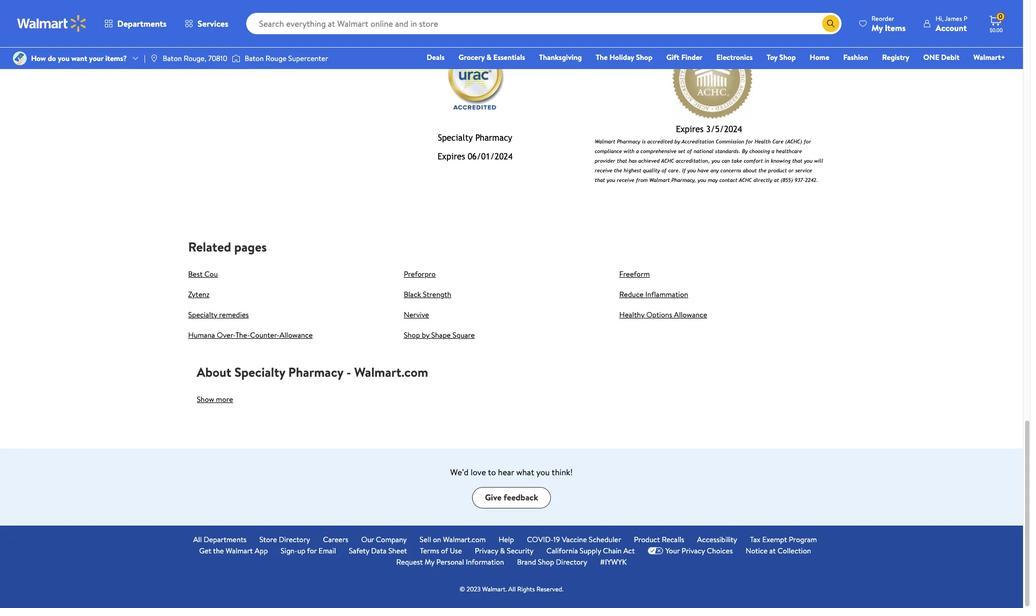 Task type: locate. For each thing, give the bounding box(es) containing it.
baton for baton rouge supercenter
[[245, 53, 264, 64]]

gift finder link
[[662, 51, 708, 63]]

directory up sign-
[[279, 534, 310, 545]]

walmart
[[226, 546, 253, 556]]

1 baton from the left
[[163, 53, 182, 64]]

on
[[433, 534, 441, 545]]

0 horizontal spatial you
[[58, 53, 70, 64]]

toy shop link
[[762, 51, 801, 63]]

inflammation
[[646, 289, 688, 300]]

up
[[297, 546, 306, 556]]

1 horizontal spatial walmart.com
[[443, 534, 486, 545]]

our company link
[[361, 534, 407, 546]]

privacy & security link
[[475, 546, 534, 557]]

about
[[197, 363, 231, 381]]

directory inside "link"
[[279, 534, 310, 545]]

0 vertical spatial &
[[487, 52, 492, 63]]

0 vertical spatial directory
[[279, 534, 310, 545]]

covid-
[[527, 534, 554, 545]]

specialty up humana
[[188, 309, 217, 320]]

all up get
[[193, 534, 202, 545]]

sell
[[420, 534, 431, 545]]

walmart.com up use
[[443, 534, 486, 545]]

vaccine
[[562, 534, 587, 545]]

sell on walmart.com
[[420, 534, 486, 545]]

you right do
[[58, 53, 70, 64]]

0 vertical spatial you
[[58, 53, 70, 64]]

2 baton from the left
[[245, 53, 264, 64]]

tax
[[750, 534, 761, 545]]

shop right "brand"
[[538, 557, 554, 567]]

0 horizontal spatial allowance
[[280, 330, 313, 340]]

privacy up information
[[475, 546, 498, 556]]

preforpro
[[404, 269, 436, 279]]

0 vertical spatial my
[[872, 22, 883, 33]]

directory
[[279, 534, 310, 545], [556, 557, 587, 567]]

#iywyk
[[600, 557, 627, 567]]

 image for baton rouge supercenter
[[232, 53, 240, 64]]

directory down the california
[[556, 557, 587, 567]]

 image for baton rouge, 70810
[[150, 54, 158, 63]]

brand shop directory
[[517, 557, 587, 567]]

0 horizontal spatial &
[[487, 52, 492, 63]]

registry
[[882, 52, 910, 63]]

we'd
[[450, 466, 469, 478]]

electronics
[[717, 52, 753, 63]]

safety
[[349, 546, 370, 556]]

recalls
[[662, 534, 685, 545]]

1 vertical spatial my
[[425, 557, 435, 567]]

james
[[945, 14, 962, 23]]

product recalls link
[[634, 534, 685, 546]]

0 horizontal spatial my
[[425, 557, 435, 567]]

store directory link
[[259, 534, 310, 546]]

privacy inside your privacy choices link
[[682, 546, 705, 556]]

exempt
[[763, 534, 787, 545]]

sign-up for email
[[281, 546, 336, 556]]

allowance up about specialty pharmacy - walmart.com
[[280, 330, 313, 340]]

safety data sheet
[[349, 546, 407, 556]]

walmart.com right - in the bottom of the page
[[354, 363, 428, 381]]

safety data sheet link
[[349, 546, 407, 557]]

 image right 70810
[[232, 53, 240, 64]]

california supply chain act link
[[547, 546, 635, 557]]

1 vertical spatial departments
[[204, 534, 247, 545]]

baton left rouge, at the left of page
[[163, 53, 182, 64]]

the holiday shop
[[596, 52, 653, 63]]

freeform
[[620, 269, 650, 279]]

my inside reorder my items
[[872, 22, 883, 33]]

-
[[347, 363, 351, 381]]

notice at collection request my personal information
[[396, 546, 811, 567]]

square
[[453, 330, 475, 340]]

0 vertical spatial specialty
[[188, 309, 217, 320]]

over-
[[217, 330, 235, 340]]

baton left 'rouge'
[[245, 53, 264, 64]]

0 vertical spatial walmart.com
[[354, 363, 428, 381]]

1 vertical spatial specialty
[[235, 363, 285, 381]]

covid-19 vaccine scheduler link
[[527, 534, 621, 546]]

my down terms
[[425, 557, 435, 567]]

0 horizontal spatial privacy
[[475, 546, 498, 556]]

0 vertical spatial all
[[193, 534, 202, 545]]

1 privacy from the left
[[475, 546, 498, 556]]

 image
[[13, 51, 27, 65]]

feedback
[[504, 492, 538, 504]]

items
[[885, 22, 906, 33]]

0 horizontal spatial baton
[[163, 53, 182, 64]]

reduce
[[620, 289, 644, 300]]

1 horizontal spatial you
[[537, 466, 550, 478]]

walmart.
[[482, 585, 507, 594]]

related pages
[[188, 238, 267, 256]]

baton
[[163, 53, 182, 64], [245, 53, 264, 64]]

0 horizontal spatial directory
[[279, 534, 310, 545]]

& right "grocery" on the left top
[[487, 52, 492, 63]]

how
[[31, 53, 46, 64]]

0 vertical spatial allowance
[[674, 309, 707, 320]]

scheduler
[[589, 534, 621, 545]]

act
[[624, 546, 635, 556]]

you
[[58, 53, 70, 64], [537, 466, 550, 478]]

holiday
[[610, 52, 634, 63]]

rouge
[[266, 53, 287, 64]]

walmart image
[[17, 15, 87, 32]]

toy
[[767, 52, 778, 63]]

gift
[[667, 52, 680, 63]]

specialty down 'counter-'
[[235, 363, 285, 381]]

0 horizontal spatial departments
[[117, 18, 167, 29]]

thanksgiving
[[539, 52, 582, 63]]

my inside notice at collection request my personal information
[[425, 557, 435, 567]]

all left rights
[[509, 585, 516, 594]]

departments up |
[[117, 18, 167, 29]]

privacy inside privacy & security link
[[475, 546, 498, 556]]

all
[[193, 534, 202, 545], [509, 585, 516, 594]]

rights
[[517, 585, 535, 594]]

0 horizontal spatial  image
[[150, 54, 158, 63]]

shop right toy on the right top
[[780, 52, 796, 63]]

1 horizontal spatial my
[[872, 22, 883, 33]]

1 horizontal spatial privacy
[[682, 546, 705, 556]]

shop
[[636, 52, 653, 63], [780, 52, 796, 63], [404, 330, 420, 340], [538, 557, 554, 567]]

collection
[[778, 546, 811, 556]]

1 horizontal spatial baton
[[245, 53, 264, 64]]

 image
[[232, 53, 240, 64], [150, 54, 158, 63]]

terms
[[420, 546, 439, 556]]

allowance down inflammation
[[674, 309, 707, 320]]

electronics link
[[712, 51, 758, 63]]

1 vertical spatial you
[[537, 466, 550, 478]]

store directory
[[259, 534, 310, 545]]

black
[[404, 289, 421, 300]]

1 horizontal spatial all
[[509, 585, 516, 594]]

 image right |
[[150, 54, 158, 63]]

1 horizontal spatial &
[[500, 546, 505, 556]]

the-
[[235, 330, 250, 340]]

fashion
[[844, 52, 868, 63]]

best cou
[[188, 269, 218, 279]]

by
[[422, 330, 430, 340]]

1 horizontal spatial  image
[[232, 53, 240, 64]]

1 vertical spatial &
[[500, 546, 505, 556]]

2 privacy from the left
[[682, 546, 705, 556]]

search icon image
[[827, 19, 835, 28]]

my left the items
[[872, 22, 883, 33]]

at
[[770, 546, 776, 556]]

privacy right your
[[682, 546, 705, 556]]

hi, james p account
[[936, 14, 968, 33]]

the
[[213, 546, 224, 556]]

1 vertical spatial directory
[[556, 557, 587, 567]]

& for privacy
[[500, 546, 505, 556]]

terms of use link
[[420, 546, 462, 557]]

store
[[259, 534, 277, 545]]

1 vertical spatial walmart.com
[[443, 534, 486, 545]]

you right what
[[537, 466, 550, 478]]

1 vertical spatial all
[[509, 585, 516, 594]]

0 vertical spatial departments
[[117, 18, 167, 29]]

& down help
[[500, 546, 505, 556]]

the
[[596, 52, 608, 63]]

departments up the
[[204, 534, 247, 545]]

sell on walmart.com link
[[420, 534, 486, 546]]

rouge,
[[184, 53, 206, 64]]

sign-up for email link
[[281, 546, 336, 557]]

healthy options allowance link
[[620, 309, 707, 320]]

Walmart Site-Wide search field
[[246, 13, 842, 34]]



Task type: vqa. For each thing, say whether or not it's contained in the screenshot.
left the Daily
no



Task type: describe. For each thing, give the bounding box(es) containing it.
brand
[[517, 557, 536, 567]]

supply
[[580, 546, 601, 556]]

#iywyk link
[[600, 557, 627, 568]]

strength
[[423, 289, 451, 300]]

give
[[485, 492, 502, 504]]

of
[[441, 546, 448, 556]]

careers link
[[323, 534, 349, 546]]

hear
[[498, 466, 514, 478]]

accessibility link
[[697, 534, 737, 546]]

how do you want your items?
[[31, 53, 127, 64]]

company
[[376, 534, 407, 545]]

what
[[517, 466, 534, 478]]

sheet
[[389, 546, 407, 556]]

tax exempt program link
[[750, 534, 817, 546]]

more
[[216, 394, 233, 405]]

1 horizontal spatial departments
[[204, 534, 247, 545]]

hi,
[[936, 14, 944, 23]]

reorder
[[872, 14, 895, 23]]

healthy
[[620, 309, 645, 320]]

help
[[499, 534, 514, 545]]

0
[[999, 12, 1003, 21]]

departments button
[[95, 11, 176, 36]]

all departments link
[[193, 534, 247, 546]]

debit
[[942, 52, 960, 63]]

specialty remedies link
[[188, 309, 249, 320]]

shop left by
[[404, 330, 420, 340]]

privacy choices icon image
[[648, 547, 663, 555]]

related
[[188, 238, 231, 256]]

grocery & essentials
[[459, 52, 525, 63]]

1 horizontal spatial allowance
[[674, 309, 707, 320]]

& for grocery
[[487, 52, 492, 63]]

show more button
[[197, 391, 233, 408]]

humana over-the-counter-allowance
[[188, 330, 313, 340]]

1 horizontal spatial specialty
[[235, 363, 285, 381]]

show more
[[197, 394, 233, 405]]

1 vertical spatial allowance
[[280, 330, 313, 340]]

we'd love to hear what you think!
[[450, 466, 573, 478]]

zytenz link
[[188, 289, 210, 300]]

humana
[[188, 330, 215, 340]]

baton rouge, 70810
[[163, 53, 227, 64]]

deals
[[427, 52, 445, 63]]

product
[[634, 534, 660, 545]]

departments inside dropdown button
[[117, 18, 167, 29]]

shop right holiday
[[636, 52, 653, 63]]

our company
[[361, 534, 407, 545]]

© 2023 walmart. all rights reserved.
[[460, 585, 564, 594]]

california
[[547, 546, 578, 556]]

account
[[936, 22, 967, 33]]

healthy options allowance
[[620, 309, 707, 320]]

get
[[199, 546, 211, 556]]

toy shop
[[767, 52, 796, 63]]

request
[[396, 557, 423, 567]]

0 horizontal spatial walmart.com
[[354, 363, 428, 381]]

remedies
[[219, 309, 249, 320]]

shape
[[431, 330, 451, 340]]

gift finder
[[667, 52, 703, 63]]

walmart+
[[974, 52, 1006, 63]]

best cou link
[[188, 269, 218, 279]]

your
[[89, 53, 104, 64]]

personal
[[436, 557, 464, 567]]

grocery
[[459, 52, 485, 63]]

product recalls
[[634, 534, 685, 545]]

give feedback button
[[472, 487, 551, 509]]

data
[[371, 546, 387, 556]]

email
[[319, 546, 336, 556]]

reorder my items
[[872, 14, 906, 33]]

privacy & security
[[475, 546, 534, 556]]

1 horizontal spatial directory
[[556, 557, 587, 567]]

0 horizontal spatial specialty
[[188, 309, 217, 320]]

0 horizontal spatial all
[[193, 534, 202, 545]]

shop by shape square
[[404, 330, 475, 340]]

black strength
[[404, 289, 451, 300]]

counter-
[[250, 330, 280, 340]]

Search search field
[[246, 13, 842, 34]]

pharmacy
[[288, 363, 343, 381]]

essentials
[[493, 52, 525, 63]]

do
[[48, 53, 56, 64]]

p
[[964, 14, 968, 23]]

humana over-the-counter-allowance link
[[188, 330, 313, 340]]

california supply chain act
[[547, 546, 635, 556]]

one
[[924, 52, 940, 63]]

$0.00
[[990, 26, 1003, 34]]

your privacy choices link
[[648, 546, 733, 557]]

baton for baton rouge, 70810
[[163, 53, 182, 64]]

tax exempt program get the walmart app
[[199, 534, 817, 556]]

shop by shape square link
[[404, 330, 475, 340]]

covid-19 vaccine scheduler
[[527, 534, 621, 545]]

best
[[188, 269, 203, 279]]

|
[[144, 53, 146, 64]]

choices
[[707, 546, 733, 556]]

show
[[197, 394, 214, 405]]

reduce inflammation
[[620, 289, 688, 300]]

for
[[307, 546, 317, 556]]

security
[[507, 546, 534, 556]]

brand shop directory link
[[517, 557, 587, 568]]



